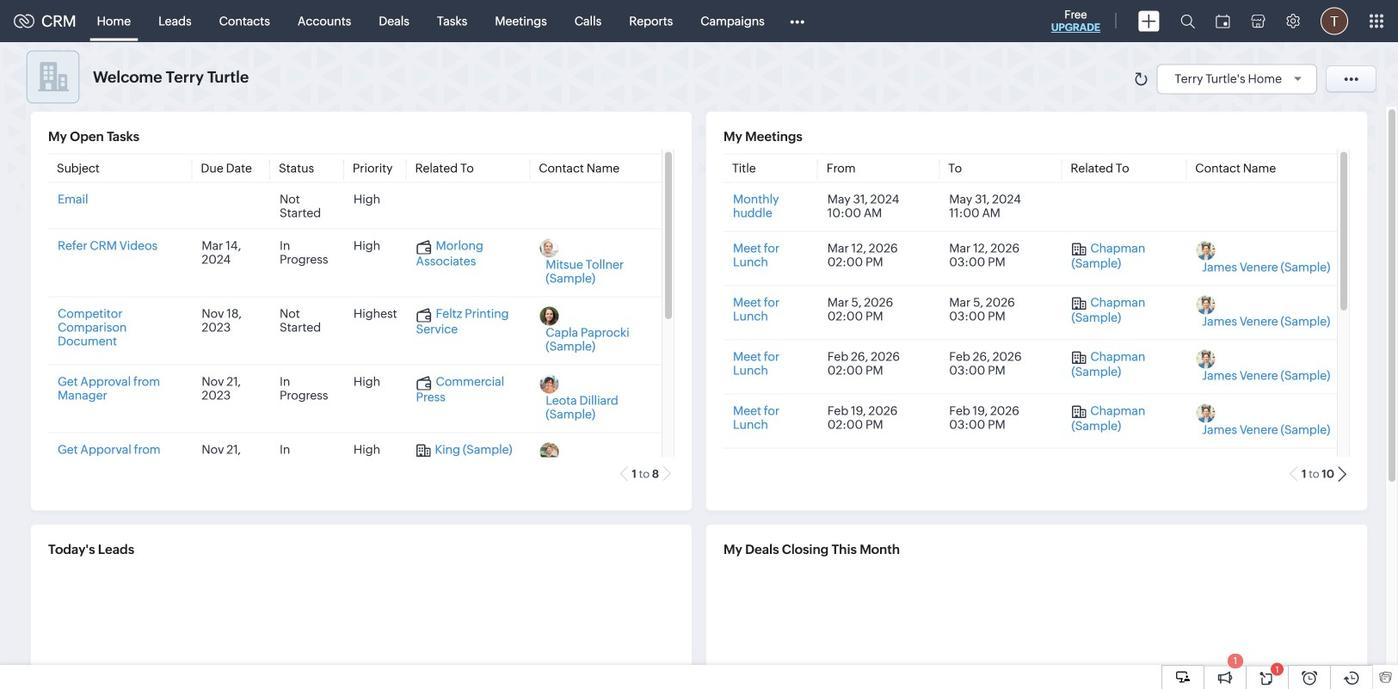Task type: locate. For each thing, give the bounding box(es) containing it.
profile element
[[1311, 0, 1359, 42]]

search element
[[1171, 0, 1206, 42]]

create menu image
[[1139, 11, 1160, 31]]

Other Modules field
[[779, 7, 816, 35]]



Task type: describe. For each thing, give the bounding box(es) containing it.
search image
[[1181, 14, 1196, 28]]

logo image
[[14, 14, 34, 28]]

profile image
[[1321, 7, 1349, 35]]

calendar image
[[1216, 14, 1231, 28]]

create menu element
[[1128, 0, 1171, 42]]



